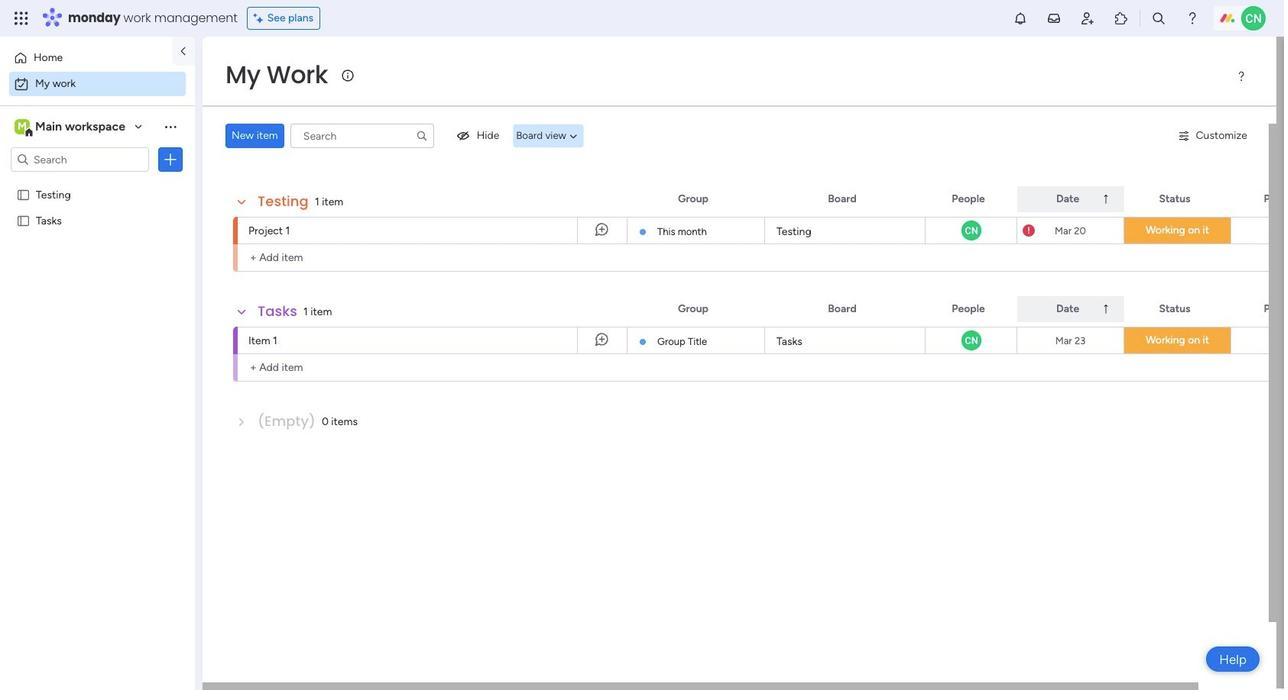 Task type: describe. For each thing, give the bounding box(es) containing it.
help image
[[1185, 11, 1200, 26]]

public board image
[[16, 187, 31, 202]]

monday marketplace image
[[1114, 11, 1129, 26]]

workspace options image
[[163, 119, 178, 134]]

search everything image
[[1151, 11, 1166, 26]]

invite members image
[[1080, 11, 1095, 26]]

search image
[[416, 130, 428, 142]]

Search in workspace field
[[32, 151, 128, 169]]

menu image
[[1235, 70, 1247, 83]]

Filter dashboard by text search field
[[290, 124, 434, 148]]

workspace image
[[15, 118, 30, 135]]

options image
[[163, 152, 178, 167]]

notifications image
[[1013, 11, 1028, 26]]



Task type: vqa. For each thing, say whether or not it's contained in the screenshot.
SEARCH image
yes



Task type: locate. For each thing, give the bounding box(es) containing it.
None search field
[[290, 124, 434, 148]]

0 vertical spatial option
[[9, 46, 163, 70]]

see plans image
[[254, 10, 267, 27]]

1 vertical spatial sort image
[[1100, 303, 1112, 316]]

1 vertical spatial column header
[[1017, 297, 1124, 323]]

1 vertical spatial option
[[9, 72, 186, 96]]

public board image
[[16, 213, 31, 228]]

option
[[9, 46, 163, 70], [9, 72, 186, 96], [0, 181, 195, 184]]

1 column header from the top
[[1017, 186, 1124, 212]]

list box
[[0, 178, 195, 440]]

0 vertical spatial sort image
[[1100, 193, 1112, 206]]

1 sort image from the top
[[1100, 193, 1112, 206]]

column header
[[1017, 186, 1124, 212], [1017, 297, 1124, 323]]

update feed image
[[1046, 11, 1062, 26]]

2 column header from the top
[[1017, 297, 1124, 323]]

select product image
[[14, 11, 29, 26]]

0 vertical spatial column header
[[1017, 186, 1124, 212]]

2 vertical spatial option
[[0, 181, 195, 184]]

workspace selection element
[[15, 118, 128, 138]]

sort image
[[1100, 193, 1112, 206], [1100, 303, 1112, 316]]

2 sort image from the top
[[1100, 303, 1112, 316]]

v2 overdue deadline image
[[1023, 224, 1035, 238]]

cool name image
[[1241, 6, 1266, 31]]



